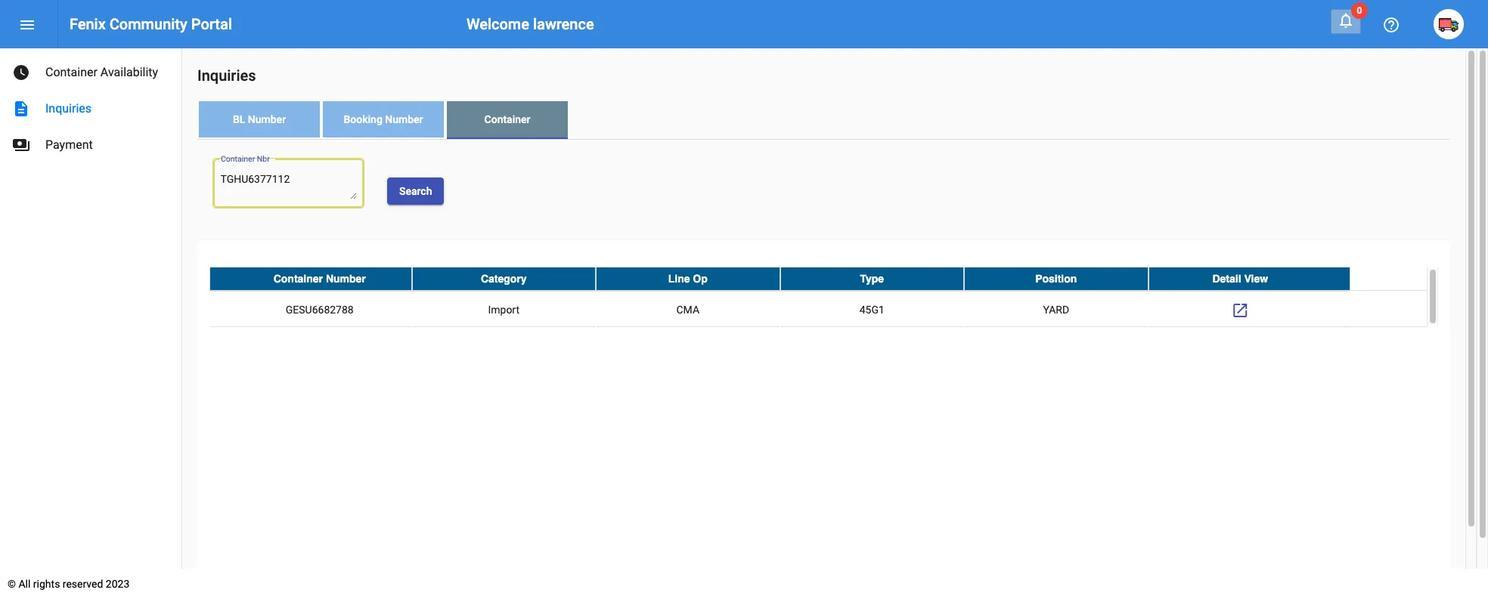 Task type: vqa. For each thing, say whether or not it's contained in the screenshot.
2nd 'COLUMN HEADER'
no



Task type: locate. For each thing, give the bounding box(es) containing it.
inquiries up bl
[[197, 67, 256, 85]]

all
[[18, 579, 31, 591]]

no color image up watch_later
[[18, 16, 36, 34]]

no color image down watch_later
[[12, 100, 30, 118]]

open_in_new button
[[1225, 295, 1256, 325]]

community
[[109, 15, 187, 33]]

open_in_new grid
[[209, 268, 1438, 329]]

0 horizontal spatial inquiries
[[45, 101, 92, 116]]

category column header
[[412, 268, 596, 290]]

©
[[8, 579, 16, 591]]

1 vertical spatial container
[[484, 113, 530, 126]]

detail view
[[1213, 273, 1268, 285]]

no color image containing help_outline
[[1382, 16, 1401, 34]]

no color image for help_outline popup button
[[1382, 16, 1401, 34]]

inquiries
[[197, 67, 256, 85], [45, 101, 92, 116]]

0 horizontal spatial container
[[45, 65, 97, 79]]

reserved
[[63, 579, 103, 591]]

open_in_new
[[1231, 302, 1250, 320]]

© all rights reserved 2023
[[8, 579, 130, 591]]

no color image down detail view
[[1231, 302, 1250, 320]]

fenix
[[70, 15, 106, 33]]

container inside column header
[[274, 273, 323, 285]]

portal
[[191, 15, 232, 33]]

number up gesu6682788
[[326, 273, 366, 285]]

number inside column header
[[326, 273, 366, 285]]

no color image containing menu
[[18, 16, 36, 34]]

booking
[[344, 113, 383, 126]]

no color image right notifications_none 'popup button'
[[1382, 16, 1401, 34]]

row containing container number
[[209, 268, 1427, 291]]

None text field
[[220, 172, 357, 199]]

no color image containing notifications_none
[[1337, 11, 1355, 29]]

no color image left help_outline popup button
[[1337, 11, 1355, 29]]

bl number tab panel
[[197, 140, 1451, 600]]

container number
[[274, 273, 366, 285]]

2 vertical spatial container
[[274, 273, 323, 285]]

no color image down description
[[12, 136, 30, 154]]

1 vertical spatial inquiries
[[45, 101, 92, 116]]

row
[[209, 268, 1427, 291]]

no color image
[[1337, 11, 1355, 29], [12, 100, 30, 118], [12, 136, 30, 154], [1231, 302, 1250, 320]]

bl
[[233, 113, 245, 126]]

welcome lawrence
[[467, 15, 594, 33]]

container
[[45, 65, 97, 79], [484, 113, 530, 126], [274, 273, 323, 285]]

help_outline button
[[1376, 9, 1407, 39]]

inquiries up payment
[[45, 101, 92, 116]]

type column header
[[780, 268, 964, 290]]

number right bl
[[248, 113, 286, 126]]

container inside navigation
[[45, 65, 97, 79]]

menu
[[18, 16, 36, 34]]

0 vertical spatial container
[[45, 65, 97, 79]]

1 horizontal spatial number
[[326, 273, 366, 285]]

rights
[[33, 579, 60, 591]]

2 horizontal spatial number
[[385, 113, 423, 126]]

2 horizontal spatial container
[[484, 113, 530, 126]]

no color image
[[18, 16, 36, 34], [1382, 16, 1401, 34], [12, 64, 30, 82]]

payment
[[45, 138, 93, 152]]

category
[[481, 273, 527, 285]]

0 vertical spatial inquiries
[[197, 67, 256, 85]]

no color image inside menu button
[[18, 16, 36, 34]]

1 horizontal spatial container
[[274, 273, 323, 285]]

no color image inside notifications_none 'popup button'
[[1337, 11, 1355, 29]]

payments
[[12, 136, 30, 154]]

number
[[248, 113, 286, 126], [385, 113, 423, 126], [326, 273, 366, 285]]

yard
[[1043, 304, 1069, 316]]

view
[[1244, 273, 1268, 285]]

open_in_new row
[[209, 291, 1427, 329]]

no color image up description
[[12, 64, 30, 82]]

no color image for menu button
[[18, 16, 36, 34]]

navigation
[[0, 48, 182, 163]]

no color image inside help_outline popup button
[[1382, 16, 1401, 34]]

no color image containing watch_later
[[12, 64, 30, 82]]

number right booking
[[385, 113, 423, 126]]

notifications_none button
[[1331, 9, 1361, 34]]

no color image containing open_in_new
[[1231, 302, 1250, 320]]

0 horizontal spatial number
[[248, 113, 286, 126]]

fenix community portal
[[70, 15, 232, 33]]

no color image inside 'open_in_new' button
[[1231, 302, 1250, 320]]



Task type: describe. For each thing, give the bounding box(es) containing it.
notifications_none
[[1337, 11, 1355, 29]]

availability
[[100, 65, 158, 79]]

1 horizontal spatial inquiries
[[197, 67, 256, 85]]

no color image containing payments
[[12, 136, 30, 154]]

booking number
[[344, 113, 423, 126]]

container for container availability
[[45, 65, 97, 79]]

number for booking number
[[385, 113, 423, 126]]

help_outline
[[1382, 16, 1401, 34]]

line
[[668, 273, 690, 285]]

type
[[860, 273, 884, 285]]

2023
[[106, 579, 130, 591]]

watch_later
[[12, 64, 30, 82]]

inquiries inside navigation
[[45, 101, 92, 116]]

navigation containing watch_later
[[0, 48, 182, 163]]

lawrence
[[533, 15, 594, 33]]

detail
[[1213, 273, 1241, 285]]

welcome
[[467, 15, 529, 33]]

bl number
[[233, 113, 286, 126]]

search button
[[387, 178, 444, 205]]

no color image inside navigation
[[12, 64, 30, 82]]

container for container
[[484, 113, 530, 126]]

detail view column header
[[1148, 268, 1351, 290]]

gesu6682788
[[286, 304, 354, 316]]

booking number tab panel
[[197, 140, 1451, 600]]

container for container number
[[274, 273, 323, 285]]

line op column header
[[596, 268, 780, 290]]

import
[[488, 304, 520, 316]]

container availability
[[45, 65, 158, 79]]

container number column header
[[209, 268, 412, 290]]

number for container number
[[326, 273, 366, 285]]

description
[[12, 100, 30, 118]]

number for bl number
[[248, 113, 286, 126]]

position column header
[[964, 268, 1148, 290]]

no color image containing description
[[12, 100, 30, 118]]

op
[[693, 273, 708, 285]]

cma
[[676, 304, 700, 316]]

row inside the open_in_new grid
[[209, 268, 1427, 291]]

search
[[399, 185, 432, 197]]

position
[[1035, 273, 1077, 285]]

45g1
[[860, 304, 885, 316]]

line op
[[668, 273, 708, 285]]

menu button
[[12, 9, 42, 39]]



